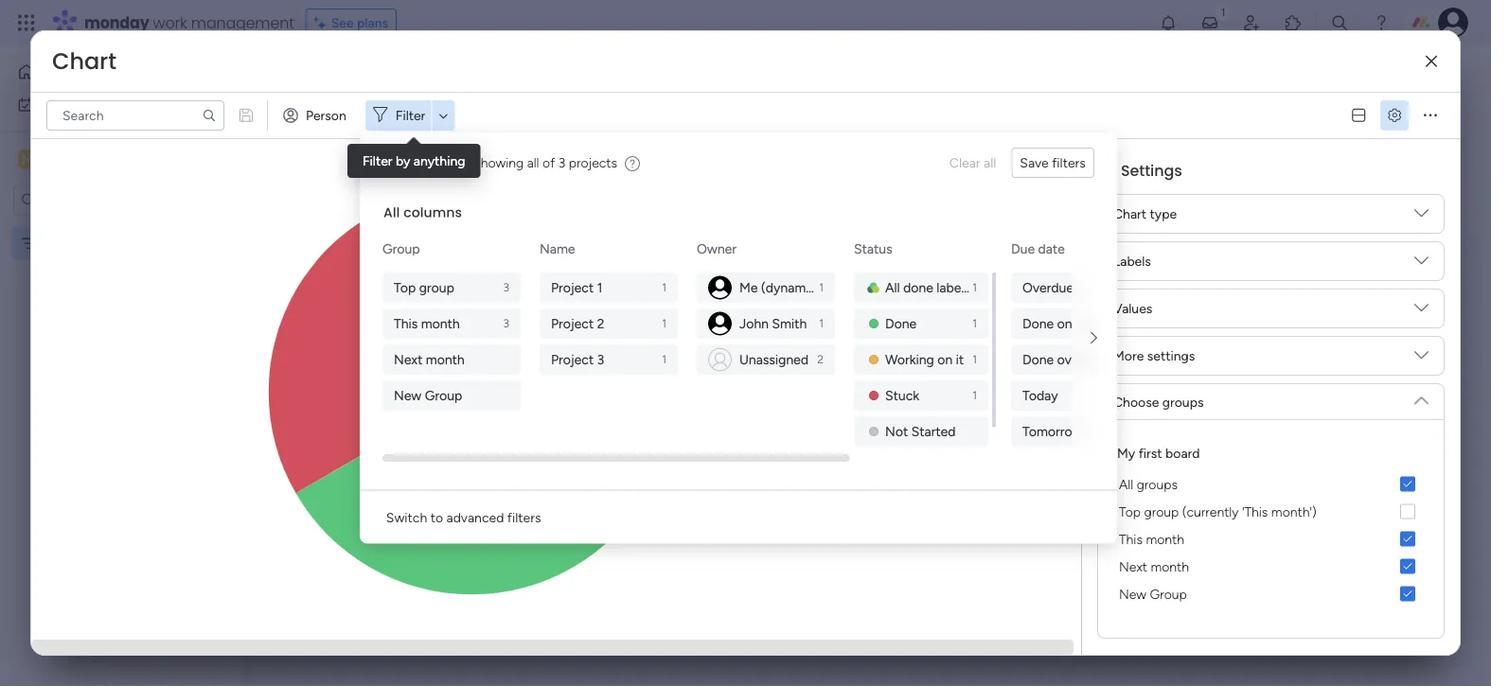 Task type: describe. For each thing, give the bounding box(es) containing it.
0 vertical spatial group
[[382, 241, 420, 257]]

new group option
[[1114, 581, 1429, 608]]

3 left project 1
[[503, 281, 509, 295]]

workspace image
[[18, 149, 37, 170]]

unassigned
[[739, 352, 809, 368]]

save filters
[[1020, 155, 1086, 171]]

stuck : 33.3%
[[941, 426, 1016, 442]]

search image
[[202, 108, 217, 123]]

tomorrow
[[1023, 424, 1083, 440]]

3 left project 2
[[503, 317, 509, 331]]

this inside this month option
[[1119, 531, 1143, 547]]

'this
[[1242, 504, 1268, 520]]

all
[[527, 155, 539, 171]]

name
[[540, 241, 575, 257]]

add
[[451, 118, 475, 134]]

done for done : 33.3%
[[941, 393, 973, 409]]

my first board group containing this month
[[1114, 526, 1429, 608]]

working on it
[[885, 352, 964, 368]]

filter by anything
[[363, 153, 465, 169]]

2 inside name group
[[597, 316, 604, 332]]

projects
[[569, 155, 617, 171]]

Filter dashboard by text search field
[[46, 100, 224, 131]]

settings
[[1148, 348, 1195, 364]]

month inside option
[[1146, 531, 1185, 547]]

done
[[903, 280, 933, 296]]

all for all groups
[[1119, 476, 1134, 492]]

my inside my first board "list box"
[[45, 235, 63, 251]]

this inside group group
[[394, 316, 418, 332]]

on for working on it
[[938, 352, 953, 368]]

filters for save
[[1052, 155, 1086, 171]]

anything
[[414, 153, 465, 169]]

labels
[[1114, 253, 1151, 269]]

1 horizontal spatial filter
[[396, 107, 426, 124]]

it for working on it
[[956, 352, 964, 368]]

chart inside main content
[[312, 256, 360, 280]]

: for done : 33.3%
[[973, 393, 976, 409]]

overdue
[[1057, 352, 1106, 368]]

more settings
[[1114, 348, 1195, 364]]

invite members image
[[1243, 13, 1261, 32]]

switch to advanced filters
[[386, 510, 541, 526]]

me (dynamic)
[[739, 280, 821, 296]]

working on it : 33.3%
[[941, 360, 1060, 376]]

started
[[912, 424, 956, 440]]

next inside option
[[1119, 559, 1148, 575]]

type
[[1150, 206, 1177, 222]]

management
[[191, 12, 294, 33]]

learn more image
[[625, 155, 640, 173]]

help image
[[1372, 13, 1391, 32]]

next month option
[[1114, 553, 1429, 581]]

john smith image
[[708, 276, 732, 300]]

of
[[543, 155, 555, 171]]

next inside group group
[[394, 352, 423, 368]]

groups for all groups
[[1137, 476, 1178, 492]]

my first board element containing all groups
[[1114, 471, 1429, 498]]

home button
[[11, 57, 204, 87]]

0 horizontal spatial filter button
[[365, 100, 455, 131]]

group inside group
[[425, 388, 462, 404]]

quick filters showing all of 3 projects
[[382, 154, 617, 172]]

all columns dialog
[[360, 133, 1468, 627]]

groups for choose groups
[[1163, 394, 1204, 410]]

My first board field
[[288, 62, 448, 94]]

add widget
[[451, 118, 520, 134]]

my inside button
[[42, 97, 60, 113]]

new project
[[295, 118, 368, 134]]

save filters button
[[1012, 148, 1095, 178]]

project for project 1
[[551, 280, 594, 296]]

new inside new project button
[[295, 118, 322, 134]]

see plans button
[[306, 9, 397, 37]]

new group inside new group option
[[1119, 586, 1187, 602]]

choose groups
[[1114, 394, 1204, 410]]

date
[[1038, 241, 1065, 257]]

1 horizontal spatial filter button
[[715, 111, 805, 141]]

top group (currently 'this month')
[[1119, 504, 1317, 520]]

settings
[[1121, 160, 1183, 181]]

add widget button
[[416, 111, 528, 141]]

angle down image
[[385, 119, 394, 133]]

stuck for stuck
[[885, 388, 919, 404]]

group group
[[382, 273, 524, 411]]

me
[[739, 280, 758, 296]]

choose
[[1114, 394, 1159, 410]]

done overdue
[[1023, 352, 1106, 368]]

not started
[[885, 424, 956, 440]]

new inside new group option
[[1119, 586, 1147, 602]]

my work
[[42, 97, 92, 113]]

all done labels
[[885, 280, 971, 296]]

select product image
[[17, 13, 36, 32]]

done for done on time
[[1023, 316, 1054, 332]]

done on time
[[1023, 316, 1102, 332]]

working for working on it : 33.3%
[[941, 360, 990, 376]]

2 horizontal spatial filter
[[745, 118, 775, 134]]

see
[[331, 15, 354, 31]]

board inside "list box"
[[93, 235, 127, 251]]

my first board heading
[[1118, 443, 1200, 463]]

board inside heading
[[1166, 445, 1200, 461]]

next month inside group group
[[394, 352, 465, 368]]

new group inside group group
[[394, 388, 462, 404]]

first inside field
[[330, 62, 371, 93]]

1 horizontal spatial person button
[[627, 111, 709, 141]]

see plans
[[331, 15, 388, 31]]

(dynamic)
[[761, 280, 821, 296]]

top for top group (currently 'this month')
[[1119, 504, 1141, 520]]

switch
[[386, 510, 427, 526]]

widget
[[478, 118, 520, 134]]

john
[[739, 316, 769, 332]]

more dots image
[[1424, 109, 1438, 122]]

project 1
[[551, 280, 603, 296]]

inbox image
[[1201, 13, 1220, 32]]

board inside field
[[376, 62, 443, 93]]

more dots image
[[827, 262, 840, 275]]

chart type
[[1114, 206, 1177, 222]]

apps image
[[1284, 13, 1303, 32]]

all columns
[[383, 204, 462, 222]]

notifications image
[[1159, 13, 1178, 32]]

my first board inside my first board "list box"
[[45, 235, 127, 251]]

work for monday
[[153, 12, 187, 33]]

0 horizontal spatial arrow down image
[[432, 104, 455, 127]]

search everything image
[[1331, 13, 1350, 32]]

showing
[[473, 155, 524, 171]]

next month inside option
[[1119, 559, 1189, 575]]

dapulse dropdown down arrow image for labels
[[1415, 254, 1429, 275]]

3 inside quick filters showing all of 3 projects
[[558, 155, 566, 171]]

more
[[1114, 348, 1144, 364]]

0 horizontal spatial chart
[[52, 45, 117, 77]]

labels
[[937, 280, 971, 296]]

v2 settings line image
[[1389, 109, 1402, 122]]

1 horizontal spatial filters
[[507, 510, 541, 526]]



Task type: vqa. For each thing, say whether or not it's contained in the screenshot.
Enable corresponding to Enable Desktop Notifications On This Computer
no



Task type: locate. For each thing, give the bounding box(es) containing it.
on inside status group
[[938, 352, 953, 368]]

it up done : 33.3%
[[956, 352, 964, 368]]

owner
[[697, 241, 737, 257]]

1 dapulse dropdown down arrow image from the top
[[1415, 254, 1429, 275]]

stuck for stuck : 33.3%
[[941, 426, 975, 442]]

first inside heading
[[1139, 445, 1163, 461]]

done inside status group
[[885, 316, 917, 332]]

0 vertical spatial next
[[394, 352, 423, 368]]

0 vertical spatial board
[[376, 62, 443, 93]]

0 horizontal spatial next
[[394, 352, 423, 368]]

top for top group
[[394, 280, 416, 296]]

all down my first board heading
[[1119, 476, 1134, 492]]

33.3% for done : 33.3%
[[979, 393, 1013, 409]]

my first board for my first board group containing my first board
[[1118, 445, 1200, 461]]

0 vertical spatial 2
[[597, 316, 604, 332]]

first
[[330, 62, 371, 93], [66, 235, 90, 251], [1139, 445, 1163, 461]]

john smith image right help icon
[[1439, 8, 1469, 38]]

work down home
[[63, 97, 92, 113]]

my first board inside my first board group
[[1118, 445, 1200, 461]]

this month down top group
[[394, 316, 460, 332]]

0 horizontal spatial filter
[[363, 153, 393, 169]]

work inside the my work button
[[63, 97, 92, 113]]

chart left v2 funnel icon
[[312, 256, 360, 280]]

my first board element up next month option
[[1114, 498, 1429, 526]]

1 horizontal spatial new
[[394, 388, 421, 404]]

1 vertical spatial :
[[973, 393, 976, 409]]

done up started
[[941, 393, 973, 409]]

: left done overdue
[[1019, 360, 1022, 376]]

0 horizontal spatial on
[[938, 352, 953, 368]]

2 horizontal spatial all
[[1119, 476, 1134, 492]]

2 vertical spatial board
[[1166, 445, 1200, 461]]

0 horizontal spatial group
[[419, 280, 454, 296]]

owner group
[[697, 273, 839, 375]]

my first board for the my first board field
[[293, 62, 443, 93]]

columns
[[403, 204, 462, 222]]

0 vertical spatial work
[[153, 12, 187, 33]]

first inside "list box"
[[66, 235, 90, 251]]

2 vertical spatial first
[[1139, 445, 1163, 461]]

0 horizontal spatial 2
[[597, 316, 604, 332]]

project down project 1
[[551, 316, 594, 332]]

3
[[558, 155, 566, 171], [503, 281, 509, 295], [503, 317, 509, 331], [597, 352, 604, 368]]

group down columns
[[419, 280, 454, 296]]

1 horizontal spatial work
[[153, 12, 187, 33]]

board down search in workspace field
[[93, 235, 127, 251]]

this down top group
[[394, 316, 418, 332]]

stuck inside status group
[[885, 388, 919, 404]]

on for working on it : 33.3%
[[993, 360, 1008, 376]]

2 vertical spatial :
[[975, 426, 978, 442]]

working for working on it
[[885, 352, 934, 368]]

3 down project 2
[[597, 352, 604, 368]]

this month down all groups
[[1119, 531, 1185, 547]]

it inside status group
[[956, 352, 964, 368]]

new inside group group
[[394, 388, 421, 404]]

chart
[[52, 45, 117, 77], [1114, 206, 1147, 222], [312, 256, 360, 280]]

work right the monday
[[153, 12, 187, 33]]

group for top group (currently 'this month')
[[1145, 504, 1179, 520]]

groups right the choose
[[1163, 394, 1204, 410]]

john smith image left john
[[708, 312, 732, 336]]

1 my first board element from the top
[[1114, 471, 1429, 498]]

0 vertical spatial my first board
[[293, 62, 443, 93]]

john smith
[[739, 316, 807, 332]]

first up all groups
[[1139, 445, 1163, 461]]

0 vertical spatial :
[[1019, 360, 1022, 376]]

my first board element containing top group (currently 'this month')
[[1114, 498, 1429, 526]]

not
[[885, 424, 908, 440]]

1 vertical spatial new group
[[1119, 586, 1187, 602]]

john smith image
[[1439, 8, 1469, 38], [708, 312, 732, 336]]

0 vertical spatial this
[[394, 316, 418, 332]]

: for stuck : 33.3%
[[975, 426, 978, 442]]

next month down top group
[[394, 352, 465, 368]]

this month
[[394, 316, 460, 332], [1119, 531, 1185, 547]]

chart main content
[[251, 230, 1492, 687]]

1 vertical spatial john smith image
[[708, 312, 732, 336]]

2 horizontal spatial filters
[[1052, 155, 1086, 171]]

my first board list box
[[0, 224, 241, 515]]

on for done on time
[[1057, 316, 1072, 332]]

it left done overdue
[[1011, 360, 1019, 376]]

33.3% down working on it : 33.3%
[[979, 393, 1013, 409]]

2 horizontal spatial on
[[1057, 316, 1072, 332]]

next month down (currently
[[1119, 559, 1189, 575]]

1 vertical spatial new
[[394, 388, 421, 404]]

this down all groups
[[1119, 531, 1143, 547]]

filters
[[426, 154, 465, 172], [1052, 155, 1086, 171], [507, 510, 541, 526]]

1
[[597, 280, 603, 296], [662, 281, 667, 295], [819, 281, 824, 295], [972, 281, 977, 295], [662, 317, 667, 331], [819, 317, 824, 331], [972, 317, 977, 331], [662, 353, 667, 367], [972, 353, 977, 367], [972, 389, 977, 402]]

this month inside group group
[[394, 316, 460, 332]]

group inside group group
[[419, 280, 454, 296]]

1 horizontal spatial next
[[1119, 559, 1148, 575]]

0 horizontal spatial board
[[93, 235, 127, 251]]

0 vertical spatial groups
[[1163, 394, 1204, 410]]

filters right 'advanced'
[[507, 510, 541, 526]]

this month option
[[1114, 526, 1429, 553]]

2 right unassigned
[[817, 353, 824, 367]]

due
[[1011, 241, 1035, 257]]

filter
[[396, 107, 426, 124], [745, 118, 775, 134], [363, 153, 393, 169]]

my first board up "angle down" icon
[[293, 62, 443, 93]]

2 vertical spatial group
[[1150, 586, 1187, 602]]

2 horizontal spatial group
[[1150, 586, 1187, 602]]

1 horizontal spatial chart
[[312, 256, 360, 280]]

due date
[[1011, 241, 1065, 257]]

1 horizontal spatial first
[[330, 62, 371, 93]]

all for all done labels
[[885, 280, 900, 296]]

0 horizontal spatial top
[[394, 280, 416, 296]]

project down project 2
[[551, 352, 594, 368]]

board
[[376, 62, 443, 93], [93, 235, 127, 251], [1166, 445, 1200, 461]]

0 vertical spatial new
[[295, 118, 322, 134]]

2 dapulse dropdown down arrow image from the top
[[1415, 301, 1429, 322]]

workspace selection element
[[18, 148, 158, 173]]

0 horizontal spatial person
[[306, 107, 346, 124]]

first up new project
[[330, 62, 371, 93]]

project left "angle down" icon
[[326, 118, 368, 134]]

group for top group
[[419, 280, 454, 296]]

status group
[[854, 273, 992, 447]]

1 vertical spatial next
[[1119, 559, 1148, 575]]

done
[[885, 316, 917, 332], [1023, 316, 1054, 332], [1023, 352, 1054, 368], [941, 393, 973, 409]]

option
[[0, 226, 241, 230]]

all left done
[[885, 280, 900, 296]]

group
[[419, 280, 454, 296], [1145, 504, 1179, 520]]

:
[[1019, 360, 1022, 376], [973, 393, 976, 409], [975, 426, 978, 442]]

person right search field
[[658, 118, 698, 134]]

1 vertical spatial dapulse dropdown down arrow image
[[1415, 349, 1429, 370]]

2
[[597, 316, 604, 332], [817, 353, 824, 367]]

working up done : 33.3%
[[941, 360, 990, 376]]

my up new project button
[[293, 62, 325, 93]]

all inside status group
[[885, 280, 900, 296]]

0 vertical spatial this month
[[394, 316, 460, 332]]

2 horizontal spatial board
[[1166, 445, 1200, 461]]

1 horizontal spatial john smith image
[[1439, 8, 1469, 38]]

top down all columns
[[394, 280, 416, 296]]

1 horizontal spatial new group
[[1119, 586, 1187, 602]]

all inside my first board element
[[1119, 476, 1134, 492]]

groups inside my first board element
[[1137, 476, 1178, 492]]

done for done
[[885, 316, 917, 332]]

arrow down image
[[432, 104, 455, 127], [782, 115, 805, 138]]

my first board group
[[1114, 443, 1429, 608], [1114, 526, 1429, 608]]

2 horizontal spatial my first board
[[1118, 445, 1200, 461]]

2 vertical spatial all
[[1119, 476, 1134, 492]]

0 vertical spatial dapulse dropdown down arrow image
[[1415, 206, 1429, 228]]

project for project 3
[[551, 352, 594, 368]]

project 2
[[551, 316, 604, 332]]

0 vertical spatial 33.3%
[[1025, 360, 1060, 376]]

2 up "project 3"
[[597, 316, 604, 332]]

my down search in workspace field
[[45, 235, 63, 251]]

it
[[956, 352, 964, 368], [1011, 360, 1019, 376]]

m
[[22, 152, 33, 168]]

on inside due date group
[[1057, 316, 1072, 332]]

v2 split view image
[[1353, 109, 1366, 122]]

dapulse dropdown down arrow image
[[1415, 206, 1429, 228], [1415, 349, 1429, 370]]

0 horizontal spatial person button
[[276, 100, 358, 131]]

person down the my first board field
[[306, 107, 346, 124]]

0 horizontal spatial work
[[63, 97, 92, 113]]

0 horizontal spatial john smith image
[[708, 312, 732, 336]]

1 vertical spatial 2
[[817, 353, 824, 367]]

2 my first board element from the top
[[1114, 498, 1429, 526]]

2 vertical spatial chart
[[312, 256, 360, 280]]

: up stuck : 33.3%
[[973, 393, 976, 409]]

month')
[[1272, 504, 1317, 520]]

1 vertical spatial work
[[63, 97, 92, 113]]

person button
[[276, 100, 358, 131], [627, 111, 709, 141]]

stuck
[[885, 388, 919, 404], [941, 426, 975, 442]]

dapulse dropdown down arrow image for chart type
[[1415, 206, 1429, 228]]

0 horizontal spatial it
[[956, 352, 964, 368]]

1 horizontal spatial this
[[1119, 531, 1143, 547]]

0 horizontal spatial first
[[66, 235, 90, 251]]

month inside option
[[1151, 559, 1189, 575]]

project for project 2
[[551, 316, 594, 332]]

groups down my first board heading
[[1137, 476, 1178, 492]]

v2 funnel image
[[378, 262, 391, 275]]

my first board down search in workspace field
[[45, 235, 127, 251]]

smith
[[772, 316, 807, 332]]

person button up learn more icon
[[627, 111, 709, 141]]

2 inside owner 'group'
[[817, 353, 824, 367]]

2 horizontal spatial chart
[[1114, 206, 1147, 222]]

1 horizontal spatial my first board
[[293, 62, 443, 93]]

0 horizontal spatial stuck
[[885, 388, 919, 404]]

status
[[854, 241, 892, 257]]

33.3% down done : 33.3%
[[981, 426, 1016, 442]]

0 horizontal spatial next month
[[394, 352, 465, 368]]

all
[[383, 204, 400, 222], [885, 280, 900, 296], [1119, 476, 1134, 492]]

stuck up not
[[885, 388, 919, 404]]

stuck down done : 33.3%
[[941, 426, 975, 442]]

1 image
[[1215, 1, 1232, 22]]

0 vertical spatial new group
[[394, 388, 462, 404]]

0 vertical spatial john smith image
[[1439, 8, 1469, 38]]

3 dapulse dropdown down arrow image from the top
[[1415, 386, 1429, 408]]

on
[[1057, 316, 1072, 332], [938, 352, 953, 368], [993, 360, 1008, 376]]

3 right of
[[558, 155, 566, 171]]

top down all groups
[[1119, 504, 1141, 520]]

switch to advanced filters button
[[379, 502, 549, 533]]

working inside status group
[[885, 352, 934, 368]]

2 vertical spatial new
[[1119, 586, 1147, 602]]

project up project 2
[[551, 280, 594, 296]]

new project button
[[287, 111, 376, 141]]

1 vertical spatial group
[[1145, 504, 1179, 520]]

board up all groups
[[1166, 445, 1200, 461]]

person button down the my first board field
[[276, 100, 358, 131]]

v2 search image
[[546, 116, 560, 137]]

top
[[394, 280, 416, 296], [1119, 504, 1141, 520]]

main
[[44, 151, 77, 169]]

0 vertical spatial top
[[394, 280, 416, 296]]

values
[[1114, 301, 1153, 317]]

1 horizontal spatial working
[[941, 360, 990, 376]]

1 vertical spatial chart
[[1114, 206, 1147, 222]]

first down search in workspace field
[[66, 235, 90, 251]]

my first board group containing my first board
[[1114, 443, 1429, 608]]

advanced
[[447, 510, 504, 526]]

1 my first board group from the top
[[1114, 443, 1429, 608]]

project 3
[[551, 352, 604, 368]]

group inside my first board element
[[1145, 504, 1179, 520]]

dapulse x slim image
[[1426, 55, 1438, 68]]

2 dapulse dropdown down arrow image from the top
[[1415, 349, 1429, 370]]

top inside group group
[[394, 280, 416, 296]]

33.3% up today
[[1025, 360, 1060, 376]]

2 vertical spatial 33.3%
[[981, 426, 1016, 442]]

0 vertical spatial dapulse dropdown down arrow image
[[1415, 254, 1429, 275]]

my first board
[[293, 62, 443, 93], [45, 235, 127, 251], [1118, 445, 1200, 461]]

1 horizontal spatial all
[[885, 280, 900, 296]]

dapulse dropdown down arrow image for values
[[1415, 301, 1429, 322]]

board up "angle down" icon
[[376, 62, 443, 93]]

to
[[431, 510, 443, 526]]

Chart field
[[47, 45, 121, 77]]

0 vertical spatial all
[[383, 204, 400, 222]]

month
[[421, 316, 460, 332], [426, 352, 465, 368], [1146, 531, 1185, 547], [1151, 559, 1189, 575]]

monday
[[84, 12, 149, 33]]

this month inside this month option
[[1119, 531, 1185, 547]]

person
[[306, 107, 346, 124], [658, 118, 698, 134]]

1 vertical spatial dapulse dropdown down arrow image
[[1415, 301, 1429, 322]]

time
[[1076, 316, 1102, 332]]

1 horizontal spatial next month
[[1119, 559, 1189, 575]]

group down all groups
[[1145, 504, 1179, 520]]

0 vertical spatial chart
[[52, 45, 117, 77]]

my first board up all groups
[[1118, 445, 1200, 461]]

: down done : 33.3%
[[975, 426, 978, 442]]

project inside button
[[326, 118, 368, 134]]

1 vertical spatial next month
[[1119, 559, 1189, 575]]

1 vertical spatial board
[[93, 235, 127, 251]]

save
[[1020, 155, 1049, 171]]

overdue
[[1023, 280, 1074, 296]]

0 horizontal spatial group
[[382, 241, 420, 257]]

chart up my work in the left of the page
[[52, 45, 117, 77]]

dapulse dropdown down arrow image
[[1415, 254, 1429, 275], [1415, 301, 1429, 322], [1415, 386, 1429, 408]]

0 vertical spatial next month
[[394, 352, 465, 368]]

0 horizontal spatial this month
[[394, 316, 460, 332]]

0 horizontal spatial new
[[295, 118, 322, 134]]

my inside field
[[293, 62, 325, 93]]

work for my
[[63, 97, 92, 113]]

today
[[1023, 388, 1058, 404]]

plans
[[357, 15, 388, 31]]

1 horizontal spatial stuck
[[941, 426, 975, 442]]

done up today
[[1023, 352, 1054, 368]]

my up all groups
[[1118, 445, 1136, 461]]

done down done
[[885, 316, 917, 332]]

workspace
[[80, 151, 155, 169]]

33.3%
[[1025, 360, 1060, 376], [979, 393, 1013, 409], [981, 426, 1016, 442]]

done : 33.3%
[[941, 393, 1013, 409]]

(currently
[[1183, 504, 1239, 520]]

due date group
[[1011, 273, 1150, 627]]

group
[[382, 241, 420, 257], [425, 388, 462, 404], [1150, 586, 1187, 602]]

Search field
[[560, 113, 617, 139]]

1 horizontal spatial person
[[658, 118, 698, 134]]

1 vertical spatial 33.3%
[[979, 393, 1013, 409]]

1 horizontal spatial on
[[993, 360, 1008, 376]]

0 horizontal spatial all
[[383, 204, 400, 222]]

monday work management
[[84, 12, 294, 33]]

my inside my first board heading
[[1118, 445, 1136, 461]]

my first board element
[[1114, 471, 1429, 498], [1114, 498, 1429, 526]]

filter button
[[365, 100, 455, 131], [715, 111, 805, 141]]

new
[[295, 118, 322, 134], [394, 388, 421, 404], [1119, 586, 1147, 602]]

my first board element up 'this
[[1114, 471, 1429, 498]]

next down top group
[[394, 352, 423, 368]]

top group
[[394, 280, 454, 296]]

all left columns
[[383, 204, 400, 222]]

working down done
[[885, 352, 934, 368]]

filters down add on the left top
[[426, 154, 465, 172]]

2 horizontal spatial first
[[1139, 445, 1163, 461]]

2 horizontal spatial new
[[1119, 586, 1147, 602]]

done down the overdue
[[1023, 316, 1054, 332]]

1 horizontal spatial arrow down image
[[782, 115, 805, 138]]

next down all groups
[[1119, 559, 1148, 575]]

33.3% for stuck : 33.3%
[[981, 426, 1016, 442]]

it for working on it : 33.3%
[[1011, 360, 1019, 376]]

my work button
[[11, 89, 204, 120]]

0 horizontal spatial my first board
[[45, 235, 127, 251]]

done for done overdue
[[1023, 352, 1054, 368]]

by
[[396, 153, 410, 169]]

1 dapulse dropdown down arrow image from the top
[[1415, 206, 1429, 228]]

1 horizontal spatial board
[[376, 62, 443, 93]]

2 vertical spatial dapulse dropdown down arrow image
[[1415, 386, 1429, 408]]

all for all columns
[[383, 204, 400, 222]]

3 inside name group
[[597, 352, 604, 368]]

my down home
[[42, 97, 60, 113]]

0 vertical spatial group
[[419, 280, 454, 296]]

Search in workspace field
[[40, 189, 158, 211]]

0 vertical spatial stuck
[[885, 388, 919, 404]]

all groups
[[1119, 476, 1178, 492]]

1 horizontal spatial it
[[1011, 360, 1019, 376]]

my first board inside field
[[293, 62, 443, 93]]

0 horizontal spatial new group
[[394, 388, 462, 404]]

main workspace
[[44, 151, 155, 169]]

my
[[293, 62, 325, 93], [42, 97, 60, 113], [45, 235, 63, 251], [1118, 445, 1136, 461]]

1 vertical spatial stuck
[[941, 426, 975, 442]]

2 my first board group from the top
[[1114, 526, 1429, 608]]

quick
[[382, 154, 422, 172]]

1 vertical spatial all
[[885, 280, 900, 296]]

group inside option
[[1150, 586, 1187, 602]]

name group
[[540, 273, 682, 375]]

dapulse dropdown down arrow image for choose groups
[[1415, 386, 1429, 408]]

chart left type
[[1114, 206, 1147, 222]]

top inside my first board element
[[1119, 504, 1141, 520]]

filters right save
[[1052, 155, 1086, 171]]

1 horizontal spatial 2
[[817, 353, 824, 367]]

john smith image inside owner 'group'
[[708, 312, 732, 336]]

home
[[44, 64, 80, 80]]

dapulse dropdown down arrow image for more settings
[[1415, 349, 1429, 370]]

filters for quick
[[426, 154, 465, 172]]

None search field
[[46, 100, 224, 131]]



